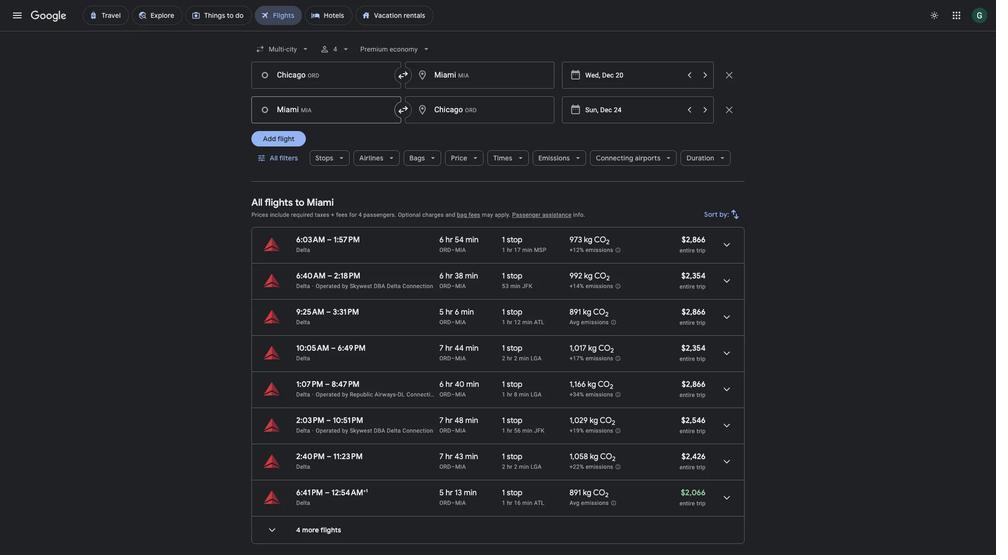 Task type: locate. For each thing, give the bounding box(es) containing it.
1 fees from the left
[[336, 212, 348, 218]]

trip for 6 hr 38 min
[[697, 283, 706, 290]]

7 left 48
[[440, 416, 444, 425]]

hr inside 5 hr 13 min ord – mia
[[446, 488, 453, 498]]

1 horizontal spatial +
[[363, 488, 366, 494]]

2 ord from the top
[[440, 283, 451, 290]]

4 ord from the top
[[440, 355, 451, 362]]

mia down 43
[[455, 463, 466, 470]]

atl inside 1 stop 1 hr 16 min atl
[[534, 500, 545, 506]]

atl right 12
[[534, 319, 545, 326]]

connection-
[[407, 391, 439, 398]]

3 1 stop flight. element from the top
[[502, 307, 523, 318]]

$2,354 for 992
[[682, 271, 706, 281]]

airports
[[635, 154, 661, 162]]

2 1 stop flight. element from the top
[[502, 271, 523, 282]]

4
[[334, 45, 337, 53], [359, 212, 362, 218], [296, 526, 301, 534]]

operated for 6:40 am
[[316, 283, 340, 290]]

co up +14% emissions at right bottom
[[594, 271, 607, 281]]

53
[[502, 283, 509, 290]]

entire inside $2,426 entire trip
[[680, 464, 695, 471]]

6 inside 6 hr 54 min ord – mia
[[440, 235, 444, 245]]

flight details. leaves o'hare international airport at 2:03 pm on wednesday, december 20 and arrives at miami international airport at 10:51 pm on wednesday, december 20. image
[[715, 414, 739, 437]]

entire inside $2,546 entire trip
[[680, 428, 695, 435]]

all left filters
[[270, 154, 278, 162]]

1 stop flight. element for 6 hr 54 min
[[502, 235, 523, 246]]

0 vertical spatial operated by skywest dba delta connection
[[316, 283, 433, 290]]

2 dba from the top
[[374, 427, 385, 434]]

2 lga from the top
[[531, 391, 542, 398]]

layover (1 of 1) is a 1 hr 12 min layover at hartsfield-jackson atlanta international airport in atlanta. element
[[502, 318, 565, 326]]

–
[[327, 235, 332, 245], [451, 247, 455, 253], [328, 271, 332, 281], [451, 283, 455, 290], [326, 307, 331, 317], [451, 319, 455, 326], [331, 344, 336, 353], [451, 355, 455, 362], [325, 380, 330, 389], [451, 391, 455, 398], [326, 416, 331, 425], [451, 427, 455, 434], [327, 452, 332, 462], [451, 463, 455, 470], [325, 488, 330, 498], [451, 500, 455, 506]]

connection left 6 hr 38 min ord – mia
[[403, 283, 433, 290]]

1 avg emissions from the top
[[570, 319, 609, 326]]

delta inside the 6:03 am – 1:57 pm delta
[[296, 247, 310, 253]]

7 trip from the top
[[697, 464, 706, 471]]

8 1 stop flight. element from the top
[[502, 488, 523, 499]]

co for 6 hr 38 min
[[594, 271, 607, 281]]

1 stop 2 hr 2 min lga down the 56
[[502, 452, 542, 470]]

1
[[502, 235, 505, 245], [502, 247, 506, 253], [502, 271, 505, 281], [502, 307, 505, 317], [502, 319, 506, 326], [502, 344, 505, 353], [502, 380, 505, 389], [502, 391, 506, 398], [502, 416, 505, 425], [502, 427, 506, 434], [502, 452, 505, 462], [366, 488, 368, 494], [502, 488, 505, 498], [502, 500, 506, 506]]

8 trip from the top
[[697, 500, 706, 507]]

$2,866 for 973
[[682, 235, 706, 245]]

ord inside 7 hr 48 min ord – mia
[[440, 427, 451, 434]]

departure text field for remove flight from chicago to miami on wed, dec 20 icon on the right of page
[[586, 62, 681, 88]]

None field
[[251, 40, 314, 58], [357, 40, 435, 58], [251, 40, 314, 58], [357, 40, 435, 58]]

emissions down 1,166 kg co 2
[[586, 391, 614, 398]]

$2,354 entire trip for 992
[[680, 271, 706, 290]]

2:03 pm – 10:51 pm
[[296, 416, 363, 425]]

5 mia from the top
[[455, 391, 466, 398]]

7 left 44 at left
[[440, 344, 444, 353]]

3 $2,866 entire trip from the top
[[680, 380, 706, 398]]

1 vertical spatial operated by skywest dba delta connection
[[316, 427, 433, 434]]

co inside '1,017 kg co 2'
[[599, 344, 611, 353]]

$2,354 entire trip up $2,866 text field
[[680, 271, 706, 290]]

1 stop flight. element for 7 hr 43 min
[[502, 452, 523, 463]]

flight details. leaves o'hare international airport at 1:07 pm on wednesday, december 20 and arrives at miami international airport at 8:47 pm on wednesday, december 20. image
[[715, 378, 739, 401]]

co inside 992 kg co 2
[[594, 271, 607, 281]]

hr inside 1 stop 1 hr 8 min lga
[[507, 391, 513, 398]]

2 vertical spatial by
[[342, 427, 348, 434]]

– inside 6 hr 54 min ord – mia
[[451, 247, 455, 253]]

0 vertical spatial flights
[[265, 197, 293, 209]]

fees right the bag
[[469, 212, 480, 218]]

leaves o'hare international airport at 1:07 pm on wednesday, december 20 and arrives at miami international airport at 8:47 pm on wednesday, december 20. element
[[296, 380, 360, 389]]

co inside 1,058 kg co 2
[[600, 452, 612, 462]]

5 1 stop flight. element from the top
[[502, 380, 523, 391]]

0 vertical spatial layover (1 of 1) is a 2 hr 2 min layover at laguardia airport in new york. element
[[502, 355, 565, 362]]

891
[[570, 307, 581, 317], [570, 488, 581, 498]]

4 mia from the top
[[455, 355, 466, 362]]

stop inside 1 stop 1 hr 16 min atl
[[507, 488, 523, 498]]

1 vertical spatial 4
[[359, 212, 362, 218]]

3 ord from the top
[[440, 319, 451, 326]]

1 departure text field from the top
[[586, 62, 681, 88]]

0 vertical spatial 7
[[440, 344, 444, 353]]

7 hr 48 min ord – mia
[[440, 416, 478, 434]]

3 trip from the top
[[697, 319, 706, 326]]

891 kg co 2 for $2,866
[[570, 307, 609, 319]]

2 by from the top
[[342, 391, 348, 398]]

ord inside 6 hr 38 min ord – mia
[[440, 283, 451, 290]]

charges
[[422, 212, 444, 218]]

– down 43
[[451, 463, 455, 470]]

8 entire from the top
[[680, 500, 695, 507]]

kg down +14% emissions at right bottom
[[583, 307, 592, 317]]

ord inside 7 hr 44 min ord – mia
[[440, 355, 451, 362]]

1 vertical spatial all
[[251, 197, 263, 209]]

by for 8:47 pm
[[342, 391, 348, 398]]

1 1 stop flight. element from the top
[[502, 235, 523, 246]]

mia down 38
[[455, 283, 466, 290]]

7 left 43
[[440, 452, 444, 462]]

kg inside 992 kg co 2
[[584, 271, 593, 281]]

fees left for
[[336, 212, 348, 218]]

bags button
[[404, 146, 442, 170]]

times
[[493, 154, 512, 162]]

2866 us dollars text field for 1,166
[[682, 380, 706, 389]]

0 horizontal spatial 4
[[296, 526, 301, 534]]

1 stop flight. element down the 56
[[502, 452, 523, 463]]

$2,354
[[682, 271, 706, 281], [682, 344, 706, 353]]

7 inside 7 hr 43 min ord – mia
[[440, 452, 444, 462]]

$2,866 left flight details. leaves o'hare international airport at 9:25 am on wednesday, december 20 and arrives at miami international airport at 3:31 pm on wednesday, december 20. image
[[682, 307, 706, 317]]

leaves o'hare international airport at 6:03 am on wednesday, december 20 and arrives at miami international airport at 1:57 pm on wednesday, december 20. element
[[296, 235, 360, 245]]

ord for 7 hr 43 min
[[440, 463, 451, 470]]

kg up +14% emissions at right bottom
[[584, 271, 593, 281]]

6:49 pm
[[338, 344, 366, 353]]

None search field
[[251, 38, 745, 182]]

1 lga from the top
[[531, 355, 542, 362]]

5 ord from the top
[[440, 391, 451, 398]]

stop for 6 hr 54 min
[[507, 235, 523, 245]]

2 mia from the top
[[455, 283, 466, 290]]

None text field
[[251, 62, 401, 89]]

1 skywest from the top
[[350, 283, 372, 290]]

may
[[482, 212, 493, 218]]

– inside 7 hr 44 min ord – mia
[[451, 355, 455, 362]]

2 7 from the top
[[440, 416, 444, 425]]

$2,866 for 891
[[682, 307, 706, 317]]

min right 53
[[511, 283, 521, 290]]

change appearance image
[[923, 4, 946, 27]]

emissions up '1,017 kg co 2'
[[581, 319, 609, 326]]

min inside 6 hr 54 min ord – mia
[[466, 235, 479, 245]]

stop inside 1 stop 1 hr 56 min jfk
[[507, 416, 523, 425]]

co down +22% emissions
[[593, 488, 605, 498]]

0 vertical spatial dba
[[374, 283, 385, 290]]

1 vertical spatial layover (1 of 1) is a 2 hr 2 min layover at laguardia airport in new york. element
[[502, 463, 565, 471]]

emissions down +22% emissions
[[581, 500, 609, 506]]

6 ord from the top
[[440, 427, 451, 434]]

kg for 6 hr 54 min
[[584, 235, 593, 245]]

891 kg co 2
[[570, 307, 609, 319], [570, 488, 609, 499]]

mia inside 6 hr 54 min ord – mia
[[455, 247, 466, 253]]

$2,866 down sort in the right of the page
[[682, 235, 706, 245]]

stop inside 1 stop 1 hr 17 min msp
[[507, 235, 523, 245]]

stop for 7 hr 43 min
[[507, 452, 523, 462]]

3 stop from the top
[[507, 307, 523, 317]]

2546 US dollars text field
[[682, 416, 706, 425]]

+17%
[[570, 355, 584, 362]]

2 up +17% emissions on the right of the page
[[611, 347, 614, 355]]

4 more flights
[[296, 526, 341, 534]]

– inside the 6:03 am – 1:57 pm delta
[[327, 235, 332, 245]]

2 $2,354 from the top
[[682, 344, 706, 353]]

by
[[342, 283, 348, 290], [342, 391, 348, 398], [342, 427, 348, 434]]

2 departure text field from the top
[[586, 97, 681, 123]]

2 vertical spatial operated
[[316, 427, 340, 434]]

ord inside 5 hr 13 min ord – mia
[[440, 500, 451, 506]]

7 mia from the top
[[455, 463, 466, 470]]

emissions down '1,017 kg co 2'
[[586, 355, 614, 362]]

total duration 6 hr 38 min. element
[[440, 271, 502, 282]]

+34%
[[570, 391, 584, 398]]

$2,066 entire trip
[[680, 488, 706, 507]]

1 891 kg co 2 from the top
[[570, 307, 609, 319]]

5 down 6 hr 38 min ord – mia
[[440, 307, 444, 317]]

dl left connection-
[[398, 391, 405, 398]]

2 atl from the top
[[534, 500, 545, 506]]

0 horizontal spatial +
[[331, 212, 335, 218]]

$2,546
[[682, 416, 706, 425]]

2 $2,866 from the top
[[682, 307, 706, 317]]

kg inside 1,166 kg co 2
[[588, 380, 596, 389]]

2 inside 1,029 kg co 2
[[612, 419, 615, 427]]

1 stop flight. element
[[502, 235, 523, 246], [502, 271, 523, 282], [502, 307, 523, 318], [502, 344, 523, 355], [502, 380, 523, 391], [502, 416, 523, 427], [502, 452, 523, 463], [502, 488, 523, 499]]

2 vertical spatial 7
[[440, 452, 444, 462]]

1 horizontal spatial 4
[[334, 45, 337, 53]]

0 vertical spatial operated
[[316, 283, 340, 290]]

891 for 5 hr 13 min
[[570, 488, 581, 498]]

0 vertical spatial 5
[[440, 307, 444, 317]]

9:25 am – 3:31 pm delta
[[296, 307, 359, 326]]

1 vertical spatial connection
[[403, 427, 433, 434]]

2 $2,866 entire trip from the top
[[680, 307, 706, 326]]

6 left 38
[[440, 271, 444, 281]]

lga for 1,058
[[531, 463, 542, 470]]

min inside 7 hr 44 min ord – mia
[[466, 344, 479, 353]]

2866 us dollars text field down sort in the right of the page
[[682, 235, 706, 245]]

1 vertical spatial departure text field
[[586, 97, 681, 123]]

mia inside 5 hr 13 min ord – mia
[[455, 500, 466, 506]]

mia inside 6 hr 40 min ord – mia
[[455, 391, 466, 398]]

2 5 from the top
[[440, 488, 444, 498]]

1 entire from the top
[[680, 247, 695, 254]]

3 lga from the top
[[531, 463, 542, 470]]

$2,866 entire trip for 1,166
[[680, 380, 706, 398]]

lga up 1 stop 1 hr 16 min atl
[[531, 463, 542, 470]]

2 entire from the top
[[680, 283, 695, 290]]

ord for 5 hr 6 min
[[440, 319, 451, 326]]

avg
[[570, 319, 580, 326], [570, 500, 580, 506]]

1 vertical spatial +
[[363, 488, 366, 494]]

avg for 5 hr 6 min
[[570, 319, 580, 326]]

entire
[[680, 247, 695, 254], [680, 283, 695, 290], [680, 319, 695, 326], [680, 356, 695, 362], [680, 392, 695, 398], [680, 428, 695, 435], [680, 464, 695, 471], [680, 500, 695, 507]]

2 skywest from the top
[[350, 427, 372, 434]]

2 vertical spatial $2,866 entire trip
[[680, 380, 706, 398]]

add flight
[[263, 134, 295, 143]]

1 5 from the top
[[440, 307, 444, 317]]

2 layover (1 of 1) is a 2 hr 2 min layover at laguardia airport in new york. element from the top
[[502, 463, 565, 471]]

1 stop 1 hr 16 min atl
[[502, 488, 545, 506]]

2 avg emissions from the top
[[570, 500, 609, 506]]

1 operated from the top
[[316, 283, 340, 290]]

1 1 stop 2 hr 2 min lga from the top
[[502, 344, 542, 362]]

1 horizontal spatial jfk
[[534, 427, 545, 434]]

1 $2,866 entire trip from the top
[[680, 235, 706, 254]]

atl inside 1 stop 1 hr 12 min atl
[[534, 319, 545, 326]]

republic
[[350, 391, 373, 398]]

4 more flights image
[[261, 518, 284, 542]]

0 vertical spatial 1 stop 2 hr 2 min lga
[[502, 344, 542, 362]]

$2,546 entire trip
[[680, 416, 706, 435]]

1 trip from the top
[[697, 247, 706, 254]]

1 vertical spatial lga
[[531, 391, 542, 398]]

ord down total duration 5 hr 6 min. element on the bottom of the page
[[440, 319, 451, 326]]

1 $2,866 from the top
[[682, 235, 706, 245]]

1 vertical spatial avg
[[570, 500, 580, 506]]

ord right connection-
[[440, 391, 451, 398]]

kg inside 1,029 kg co 2
[[590, 416, 598, 425]]

0 vertical spatial $2,354
[[682, 271, 706, 281]]

stop inside 1 stop 1 hr 12 min atl
[[507, 307, 523, 317]]

4 entire from the top
[[680, 356, 695, 362]]

1 stop 2 hr 2 min lga for 7 hr 43 min
[[502, 452, 542, 470]]

2 operated by skywest dba delta connection from the top
[[316, 427, 433, 434]]

2 vertical spatial lga
[[531, 463, 542, 470]]

price
[[451, 154, 467, 162]]

layover (1 of 1) is a 1 hr 8 min layover at laguardia airport in new york. element
[[502, 391, 565, 398]]

0 vertical spatial $2,354 entire trip
[[680, 271, 706, 290]]

stop inside 1 stop 53 min jfk
[[507, 271, 523, 281]]

5 inside 5 hr 13 min ord – mia
[[440, 488, 444, 498]]

lga for 1,166
[[531, 391, 542, 398]]

8 mia from the top
[[455, 500, 466, 506]]

1 horizontal spatial dl
[[439, 391, 446, 398]]

stop up 17
[[507, 235, 523, 245]]

3 7 from the top
[[440, 452, 444, 462]]

5 inside "5 hr 6 min ord – mia"
[[440, 307, 444, 317]]

trip inside $2,426 entire trip
[[697, 464, 706, 471]]

43
[[455, 452, 463, 462]]

msp
[[534, 247, 547, 253]]

– left 1:57 pm text field
[[327, 235, 332, 245]]

stop for 7 hr 48 min
[[507, 416, 523, 425]]

min right 43
[[465, 452, 478, 462]]

6 trip from the top
[[697, 428, 706, 435]]

0 vertical spatial all
[[270, 154, 278, 162]]

Arrival time: 3:31 PM. text field
[[333, 307, 359, 317]]

trip down $2,354 text box
[[697, 356, 706, 362]]

for
[[349, 212, 357, 218]]

0 vertical spatial $2,866
[[682, 235, 706, 245]]

1,166
[[570, 380, 586, 389]]

4 stop from the top
[[507, 344, 523, 353]]

ord down total duration 6 hr 54 min. element
[[440, 247, 451, 253]]

airlines button
[[354, 146, 400, 170]]

trip for 7 hr 48 min
[[697, 428, 706, 435]]

1 stop from the top
[[507, 235, 523, 245]]

1 vertical spatial dba
[[374, 427, 385, 434]]

stop inside 1 stop 1 hr 8 min lga
[[507, 380, 523, 389]]

– left arrival time: 3:31 pm. text field
[[326, 307, 331, 317]]

mia for 44
[[455, 355, 466, 362]]

$2,354 entire trip
[[680, 271, 706, 290], [680, 344, 706, 362]]

Departure time: 10:05 AM. text field
[[296, 344, 329, 353]]

hr left 44 at left
[[446, 344, 453, 353]]

connection
[[403, 283, 433, 290], [403, 427, 433, 434]]

8 stop from the top
[[507, 488, 523, 498]]

bags
[[410, 154, 425, 162]]

5 entire from the top
[[680, 392, 695, 398]]

0 vertical spatial 2866 us dollars text field
[[682, 235, 706, 245]]

$2,866 entire trip up $2,354 text box
[[680, 307, 706, 326]]

entire for 7 hr 48 min
[[680, 428, 695, 435]]

7 ord from the top
[[440, 463, 451, 470]]

– left arrival time: 2:18 pm. text field
[[328, 271, 332, 281]]

1 dba from the top
[[374, 283, 385, 290]]

1 stop flight. element for 7 hr 48 min
[[502, 416, 523, 427]]

entire down $2,426
[[680, 464, 695, 471]]

2 891 kg co 2 from the top
[[570, 488, 609, 499]]

Arrival time: 11:23 PM. text field
[[333, 452, 363, 462]]

0 vertical spatial by
[[342, 283, 348, 290]]

entire for 5 hr 6 min
[[680, 319, 695, 326]]

lga inside 1 stop 1 hr 8 min lga
[[531, 391, 542, 398]]

kg for 6 hr 40 min
[[588, 380, 596, 389]]

4 1 stop flight. element from the top
[[502, 344, 523, 355]]

hr inside 1 stop 1 hr 12 min atl
[[507, 319, 513, 326]]

swap origin and destination. image
[[397, 104, 409, 116]]

flights
[[265, 197, 293, 209], [321, 526, 341, 534]]

6 left the 40
[[440, 380, 444, 389]]

layover (1 of 1) is a 53 min layover at john f. kennedy international airport in new york. element
[[502, 282, 565, 290]]

flight details. leaves o'hare international airport at 6:41 pm on wednesday, december 20 and arrives at miami international airport at 12:54 am on thursday, december 21. image
[[715, 486, 739, 509]]

1 7 from the top
[[440, 344, 444, 353]]

shuttle
[[448, 391, 467, 398]]

0 vertical spatial 4
[[334, 45, 337, 53]]

1 vertical spatial jfk
[[534, 427, 545, 434]]

avg for 5 hr 13 min
[[570, 500, 580, 506]]

$2,866 left flight details. leaves o'hare international airport at 1:07 pm on wednesday, december 20 and arrives at miami international airport at 8:47 pm on wednesday, december 20. icon
[[682, 380, 706, 389]]

stop down the 56
[[507, 452, 523, 462]]

$2,354 left flight details. leaves o'hare international airport at 6:40 am on wednesday, december 20 and arrives at miami international airport at 2:18 pm on wednesday, december 20. 'icon'
[[682, 271, 706, 281]]

– down the 13
[[451, 500, 455, 506]]

None text field
[[405, 62, 555, 89], [251, 96, 401, 123], [405, 96, 555, 123], [405, 62, 555, 89], [251, 96, 401, 123], [405, 96, 555, 123]]

operated
[[316, 283, 340, 290], [316, 391, 340, 398], [316, 427, 340, 434]]

total duration 7 hr 43 min. element
[[440, 452, 502, 463]]

0 vertical spatial $2,866 entire trip
[[680, 235, 706, 254]]

1 vertical spatial 7
[[440, 416, 444, 425]]

1,017
[[570, 344, 587, 353]]

$2,354 left the flight details. leaves o'hare international airport at 10:05 am on wednesday, december 20 and arrives at miami international airport at 6:49 pm on wednesday, december 20. image
[[682, 344, 706, 353]]

prices include required taxes + fees for 4 passengers. optional charges and bag fees may apply. passenger assistance
[[251, 212, 572, 218]]

1 avg from the top
[[570, 319, 580, 326]]

layover (1 of 1) is a 2 hr 2 min layover at laguardia airport in new york. element
[[502, 355, 565, 362], [502, 463, 565, 471]]

+12% emissions
[[570, 247, 614, 254]]

– down 38
[[451, 283, 455, 290]]

2 down total duration 7 hr 44 min. element
[[502, 355, 506, 362]]

$2,354 for 1,017
[[682, 344, 706, 353]]

1 atl from the top
[[534, 319, 545, 326]]

7 inside 7 hr 48 min ord – mia
[[440, 416, 444, 425]]

1 vertical spatial atl
[[534, 500, 545, 506]]

min right 12
[[523, 319, 533, 326]]

mia inside 7 hr 48 min ord – mia
[[455, 427, 466, 434]]

trip inside $2,546 entire trip
[[697, 428, 706, 435]]

6 1 stop flight. element from the top
[[502, 416, 523, 427]]

1 891 from the top
[[570, 307, 581, 317]]

atl right 16
[[534, 500, 545, 506]]

min inside "5 hr 6 min ord – mia"
[[461, 307, 474, 317]]

more
[[302, 526, 319, 534]]

ord inside 7 hr 43 min ord – mia
[[440, 463, 451, 470]]

entire inside $2,066 entire trip
[[680, 500, 695, 507]]

3 $2,866 from the top
[[682, 380, 706, 389]]

1 vertical spatial 891
[[570, 488, 581, 498]]

operated by skywest dba delta connection
[[316, 283, 433, 290], [316, 427, 433, 434]]

avg up 1,017
[[570, 319, 580, 326]]

2 stop from the top
[[507, 271, 523, 281]]

48
[[455, 416, 464, 425]]

trip down $2,066
[[697, 500, 706, 507]]

entire down $2,354 text field
[[680, 283, 695, 290]]

jfk right 53
[[522, 283, 533, 290]]

min inside 7 hr 48 min ord – mia
[[465, 416, 478, 425]]

2 1 stop 2 hr 2 min lga from the top
[[502, 452, 542, 470]]

hr left 17
[[507, 247, 513, 253]]

6 inside 6 hr 38 min ord – mia
[[440, 271, 444, 281]]

taxes
[[315, 212, 330, 218]]

ord inside 6 hr 54 min ord – mia
[[440, 247, 451, 253]]

7 hr 43 min ord – mia
[[440, 452, 478, 470]]

mia
[[455, 247, 466, 253], [455, 283, 466, 290], [455, 319, 466, 326], [455, 355, 466, 362], [455, 391, 466, 398], [455, 427, 466, 434], [455, 463, 466, 470], [455, 500, 466, 506]]

kg up +19% emissions
[[590, 416, 598, 425]]

0 vertical spatial atl
[[534, 319, 545, 326]]

fees
[[336, 212, 348, 218], [469, 212, 480, 218]]

none text field inside search box
[[251, 62, 401, 89]]

2866 us dollars text field for 973
[[682, 235, 706, 245]]

departure text field for remove flight from miami to chicago on sun, dec 24 image
[[586, 97, 681, 123]]

connection down connection-
[[403, 427, 433, 434]]

1 ord from the top
[[440, 247, 451, 253]]

1 $2,354 entire trip from the top
[[680, 271, 706, 290]]

min right 17
[[523, 247, 533, 253]]

kg down +22% emissions
[[583, 488, 592, 498]]

0 horizontal spatial jfk
[[522, 283, 533, 290]]

and
[[446, 212, 456, 218]]

hr inside 6 hr 54 min ord – mia
[[446, 235, 453, 245]]

1 horizontal spatial all
[[270, 154, 278, 162]]

total duration 7 hr 48 min. element
[[440, 416, 502, 427]]

1 vertical spatial $2,354
[[682, 344, 706, 353]]

1 by from the top
[[342, 283, 348, 290]]

2 $2,354 entire trip from the top
[[680, 344, 706, 362]]

mia down the 13
[[455, 500, 466, 506]]

ord inside "5 hr 6 min ord – mia"
[[440, 319, 451, 326]]

7 for 7 hr 48 min
[[440, 416, 444, 425]]

7 1 stop flight. element from the top
[[502, 452, 523, 463]]

1 vertical spatial avg emissions
[[570, 500, 609, 506]]

1 vertical spatial 891 kg co 2
[[570, 488, 609, 499]]

Departure time: 2:40 PM. text field
[[296, 452, 325, 462]]

7 entire from the top
[[680, 464, 695, 471]]

3 operated from the top
[[316, 427, 340, 434]]

2866 US dollars text field
[[682, 307, 706, 317]]

6 stop from the top
[[507, 416, 523, 425]]

trip
[[697, 247, 706, 254], [697, 283, 706, 290], [697, 319, 706, 326], [697, 356, 706, 362], [697, 392, 706, 398], [697, 428, 706, 435], [697, 464, 706, 471], [697, 500, 706, 507]]

6 hr 40 min ord – mia
[[440, 380, 479, 398]]

5 stop from the top
[[507, 380, 523, 389]]

total duration 5 hr 6 min. element
[[440, 307, 502, 318]]

1 vertical spatial $2,866 entire trip
[[680, 307, 706, 326]]

1 vertical spatial skywest
[[350, 427, 372, 434]]

trip for 5 hr 6 min
[[697, 319, 706, 326]]

layover (1 of 1) is a 2 hr 2 min layover at laguardia airport in new york. element for 1,017
[[502, 355, 565, 362]]

emissions for 7 hr 43 min
[[586, 464, 614, 470]]

6:41 pm
[[296, 488, 323, 498]]

0 horizontal spatial all
[[251, 197, 263, 209]]

mia for 38
[[455, 283, 466, 290]]

mia inside 7 hr 43 min ord – mia
[[455, 463, 466, 470]]

1 stop flight. element for 6 hr 38 min
[[502, 271, 523, 282]]

7
[[440, 344, 444, 353], [440, 416, 444, 425], [440, 452, 444, 462]]

Departure text field
[[586, 62, 681, 88], [586, 97, 681, 123]]

mia inside "5 hr 6 min ord – mia"
[[455, 319, 466, 326]]

1 vertical spatial by
[[342, 391, 348, 398]]

1 operated by skywest dba delta connection from the top
[[316, 283, 433, 290]]

avg emissions up '1,017 kg co 2'
[[570, 319, 609, 326]]

1 connection from the top
[[403, 283, 433, 290]]

kg inside '1,017 kg co 2'
[[588, 344, 597, 353]]

– down the 40
[[451, 391, 455, 398]]

1 layover (1 of 1) is a 2 hr 2 min layover at laguardia airport in new york. element from the top
[[502, 355, 565, 362]]

leaves o'hare international airport at 6:41 pm on wednesday, december 20 and arrives at miami international airport at 12:54 am on thursday, december 21. element
[[296, 488, 368, 498]]

kg up +34% emissions
[[588, 380, 596, 389]]

hr left 12
[[507, 319, 513, 326]]

skywest down arrival time: 2:18 pm. text field
[[350, 283, 372, 290]]

mia for 13
[[455, 500, 466, 506]]

stop for 5 hr 13 min
[[507, 488, 523, 498]]

1 mia from the top
[[455, 247, 466, 253]]

– left 6:49 pm text field
[[331, 344, 336, 353]]

jfk inside 1 stop 53 min jfk
[[522, 283, 533, 290]]

3 by from the top
[[342, 427, 348, 434]]

stop up 12
[[507, 307, 523, 317]]

stop for 6 hr 40 min
[[507, 380, 523, 389]]

mia down 48
[[455, 427, 466, 434]]

– inside 2:40 pm – 11:23 pm delta
[[327, 452, 332, 462]]

1 stop flight. element for 7 hr 44 min
[[502, 344, 523, 355]]

1 inside 6:41 pm – 12:54 am + 1
[[366, 488, 368, 494]]

all for all filters
[[270, 154, 278, 162]]

remove flight from miami to chicago on sun, dec 24 image
[[724, 104, 735, 116]]

connecting airports
[[596, 154, 661, 162]]

mia down 44 at left
[[455, 355, 466, 362]]

1 down 1 stop 1 hr 56 min jfk
[[502, 452, 505, 462]]

38
[[455, 271, 463, 281]]

leaves o'hare international airport at 9:25 am on wednesday, december 20 and arrives at miami international airport at 3:31 pm on wednesday, december 20. element
[[296, 307, 359, 317]]

8:47 pm
[[332, 380, 360, 389]]

992
[[570, 271, 582, 281]]

2 2866 us dollars text field from the top
[[682, 380, 706, 389]]

min inside 5 hr 13 min ord – mia
[[464, 488, 477, 498]]

1 right 12:54 am at the left
[[366, 488, 368, 494]]

apply.
[[495, 212, 511, 218]]

co up +22% emissions
[[600, 452, 612, 462]]

5 for 5 hr 13 min
[[440, 488, 444, 498]]

0 vertical spatial jfk
[[522, 283, 533, 290]]

stop down 12
[[507, 344, 523, 353]]

5
[[440, 307, 444, 317], [440, 488, 444, 498]]

mia down total duration 5 hr 6 min. element on the bottom of the page
[[455, 319, 466, 326]]

min right 48
[[465, 416, 478, 425]]

0 vertical spatial connection
[[403, 283, 433, 290]]

1 vertical spatial operated
[[316, 391, 340, 398]]

4 inside popup button
[[334, 45, 337, 53]]

2866 US dollars text field
[[682, 235, 706, 245], [682, 380, 706, 389]]

lga up 1 stop 1 hr 8 min lga
[[531, 355, 542, 362]]

hr inside 7 hr 43 min ord – mia
[[446, 452, 453, 462]]

5 hr 6 min ord – mia
[[440, 307, 474, 326]]

emissions
[[538, 154, 570, 162]]

1 horizontal spatial fees
[[469, 212, 480, 218]]

0 horizontal spatial dl
[[398, 391, 405, 398]]

operated by skywest dba delta connection for 10:51 pm
[[316, 427, 433, 434]]

lga for 1,017
[[531, 355, 542, 362]]

6 mia from the top
[[455, 427, 466, 434]]

0 vertical spatial +
[[331, 212, 335, 218]]

all flights to miami
[[251, 197, 334, 209]]

2 avg from the top
[[570, 500, 580, 506]]

kg
[[584, 235, 593, 245], [584, 271, 593, 281], [583, 307, 592, 317], [588, 344, 597, 353], [588, 380, 596, 389], [590, 416, 598, 425], [590, 452, 599, 462], [583, 488, 592, 498]]

1 stop flight. element up 16
[[502, 488, 523, 499]]

mia inside 7 hr 44 min ord – mia
[[455, 355, 466, 362]]

Departure time: 6:41 PM. text field
[[296, 488, 323, 498]]

8 ord from the top
[[440, 500, 451, 506]]

1 vertical spatial $2,866
[[682, 307, 706, 317]]

hr up 1 stop 1 hr 8 min lga
[[507, 355, 513, 362]]

min inside 1 stop 1 hr 12 min atl
[[523, 319, 533, 326]]

1 vertical spatial 1 stop 2 hr 2 min lga
[[502, 452, 542, 470]]

total duration 6 hr 40 min. element
[[440, 380, 502, 391]]

mia down 54
[[455, 247, 466, 253]]

flights right more
[[321, 526, 341, 534]]

trip for 6 hr 54 min
[[697, 247, 706, 254]]

$2,866 entire trip
[[680, 235, 706, 254], [680, 307, 706, 326], [680, 380, 706, 398]]

co up +34% emissions
[[598, 380, 610, 389]]

0 horizontal spatial fees
[[336, 212, 348, 218]]

1 vertical spatial $2,354 entire trip
[[680, 344, 706, 362]]

6 inside 6 hr 40 min ord – mia
[[440, 380, 444, 389]]

$2,066
[[681, 488, 706, 498]]

6 left 54
[[440, 235, 444, 245]]

1 down 1 stop 1 hr 12 min atl in the right of the page
[[502, 344, 505, 353]]

0 vertical spatial avg emissions
[[570, 319, 609, 326]]

2 vertical spatial 4
[[296, 526, 301, 534]]

Arrival time: 6:49 PM. text field
[[338, 344, 366, 353]]

– down 48
[[451, 427, 455, 434]]

2 vertical spatial $2,866
[[682, 380, 706, 389]]

1 2866 us dollars text field from the top
[[682, 235, 706, 245]]

0 vertical spatial skywest
[[350, 283, 372, 290]]

56
[[514, 427, 521, 434]]

hr left 48
[[446, 416, 453, 425]]

4 trip from the top
[[697, 356, 706, 362]]

emissions for 7 hr 48 min
[[586, 427, 614, 434]]

12
[[514, 319, 521, 326]]

kg for 7 hr 48 min
[[590, 416, 598, 425]]

0 vertical spatial 891 kg co 2
[[570, 307, 609, 319]]

min inside 1 stop 53 min jfk
[[511, 283, 521, 290]]

Arrival time: 12:54 AM on  Thursday, December 21. text field
[[332, 488, 368, 498]]

layover (1 of 1) is a 2 hr 2 min layover at laguardia airport in new york. element up 1 stop 1 hr 16 min atl
[[502, 463, 565, 471]]

2 horizontal spatial 4
[[359, 212, 362, 218]]

by down arrival time: 2:18 pm. text field
[[342, 283, 348, 290]]

$2,354 entire trip for 1,017
[[680, 344, 706, 362]]

by for 2:18 pm
[[342, 283, 348, 290]]

Departure time: 1:07 PM. text field
[[296, 380, 323, 389]]

1 vertical spatial flights
[[321, 526, 341, 534]]

+19% emissions
[[570, 427, 614, 434]]

0 vertical spatial lga
[[531, 355, 542, 362]]

1 dl from the left
[[398, 391, 405, 398]]

1 vertical spatial 5
[[440, 488, 444, 498]]

trip for 5 hr 13 min
[[697, 500, 706, 507]]

mia for 40
[[455, 391, 466, 398]]

dba
[[374, 283, 385, 290], [374, 427, 385, 434]]

co for 7 hr 43 min
[[600, 452, 612, 462]]

avg emissions for $2,066
[[570, 500, 609, 506]]

kg inside the 973 kg co 2
[[584, 235, 593, 245]]

co inside 1,166 kg co 2
[[598, 380, 610, 389]]

1 vertical spatial 2866 us dollars text field
[[682, 380, 706, 389]]

2 trip from the top
[[697, 283, 706, 290]]

6 entire from the top
[[680, 428, 695, 435]]

$2,866
[[682, 235, 706, 245], [682, 307, 706, 317], [682, 380, 706, 389]]

Departure time: 6:40 AM. text field
[[296, 271, 326, 281]]

5 trip from the top
[[697, 392, 706, 398]]

3 entire from the top
[[680, 319, 695, 326]]

2 up +19% emissions
[[612, 419, 615, 427]]

mia down the 40
[[455, 391, 466, 398]]

emissions down 1,058 kg co 2
[[586, 464, 614, 470]]

1 stop flight. element up 53
[[502, 271, 523, 282]]

delta inside 2:40 pm – 11:23 pm delta
[[296, 463, 310, 470]]

891 kg co 2 down +14% emissions at right bottom
[[570, 307, 609, 319]]

0 vertical spatial avg
[[570, 319, 580, 326]]

1 $2,354 from the top
[[682, 271, 706, 281]]

min right 44 at left
[[466, 344, 479, 353]]

2 dl from the left
[[439, 391, 446, 398]]

2 connection from the top
[[403, 427, 433, 434]]

hr inside 1 stop 1 hr 16 min atl
[[507, 500, 513, 506]]

0 vertical spatial 891
[[570, 307, 581, 317]]

trip for 7 hr 44 min
[[697, 356, 706, 362]]

emissions for 5 hr 13 min
[[581, 500, 609, 506]]

7 stop from the top
[[507, 452, 523, 462]]

filters
[[279, 154, 298, 162]]

stop for 6 hr 38 min
[[507, 271, 523, 281]]

co inside the 973 kg co 2
[[594, 235, 606, 245]]

remove flight from chicago to miami on wed, dec 20 image
[[724, 69, 735, 81]]

0 vertical spatial departure text field
[[586, 62, 681, 88]]

2 891 from the top
[[570, 488, 581, 498]]

891 kg co 2 for $2,066
[[570, 488, 609, 499]]

ord for 6 hr 38 min
[[440, 283, 451, 290]]

min down 6 hr 38 min ord – mia
[[461, 307, 474, 317]]

stops
[[315, 154, 333, 162]]

layover (1 of 1) is a 2 hr 2 min layover at laguardia airport in new york. element up 1 stop 1 hr 8 min lga
[[502, 355, 565, 362]]

co inside 1,029 kg co 2
[[600, 416, 612, 425]]



Task type: vqa. For each thing, say whether or not it's contained in the screenshot.
default
no



Task type: describe. For each thing, give the bounding box(es) containing it.
co for 6 hr 40 min
[[598, 380, 610, 389]]

2 up 1 stop 1 hr 16 min atl
[[514, 463, 518, 470]]

5 for 5 hr 6 min
[[440, 307, 444, 317]]

entire for 5 hr 13 min
[[680, 500, 695, 507]]

entire for 6 hr 54 min
[[680, 247, 695, 254]]

stops button
[[310, 146, 350, 170]]

mia for 6
[[455, 319, 466, 326]]

leaves o'hare international airport at 6:40 am on wednesday, december 20 and arrives at miami international airport at 2:18 pm on wednesday, december 20. element
[[296, 271, 360, 281]]

mia for 48
[[455, 427, 466, 434]]

2 inside 1,058 kg co 2
[[612, 455, 616, 463]]

2354 US dollars text field
[[682, 271, 706, 281]]

$2,866 for 1,166
[[682, 380, 706, 389]]

by for 10:51 pm
[[342, 427, 348, 434]]

1 stop 1 hr 17 min msp
[[502, 235, 547, 253]]

– inside 6 hr 38 min ord – mia
[[451, 283, 455, 290]]

dba for 10:51 pm
[[374, 427, 385, 434]]

hr inside 7 hr 44 min ord – mia
[[446, 344, 453, 353]]

2 down total duration 7 hr 43 min. element
[[502, 463, 506, 470]]

price button
[[445, 146, 484, 170]]

6 for 6 hr 38 min
[[440, 271, 444, 281]]

11:23 pm
[[333, 452, 363, 462]]

main menu image
[[12, 10, 23, 21]]

leaves o'hare international airport at 2:03 pm on wednesday, december 20 and arrives at miami international airport at 10:51 pm on wednesday, december 20. element
[[296, 416, 363, 425]]

ord for 7 hr 44 min
[[440, 355, 451, 362]]

+ inside 6:41 pm – 12:54 am + 1
[[363, 488, 366, 494]]

layover (1 of 1) is a 2 hr 2 min layover at laguardia airport in new york. element for 1,058
[[502, 463, 565, 471]]

– inside "5 hr 6 min ord – mia"
[[451, 319, 455, 326]]

emissions button
[[533, 146, 586, 170]]

1 up layover (1 of 1) is a 1 hr 56 min layover at john f. kennedy international airport in new york. element
[[502, 416, 505, 425]]

flight details. leaves o'hare international airport at 2:40 pm on wednesday, december 20 and arrives at miami international airport at 11:23 pm on wednesday, december 20. image
[[715, 450, 739, 473]]

973 kg co 2
[[570, 235, 610, 246]]

mia for 43
[[455, 463, 466, 470]]

connecting airports button
[[590, 146, 677, 170]]

1 left the 56
[[502, 427, 506, 434]]

include
[[270, 212, 290, 218]]

operated by skywest dba delta connection for 2:18 pm
[[316, 283, 433, 290]]

ord for 6 hr 40 min
[[440, 391, 451, 398]]

$2,866 entire trip for 973
[[680, 235, 706, 254]]

2:18 pm
[[334, 271, 360, 281]]

avg emissions for $2,866
[[570, 319, 609, 326]]

connection for 6 hr 38 min
[[403, 283, 433, 290]]

6:03 am – 1:57 pm delta
[[296, 235, 360, 253]]

1 horizontal spatial flights
[[321, 526, 341, 534]]

Departure time: 9:25 AM. text field
[[296, 307, 324, 317]]

operated for 2:03 pm
[[316, 427, 340, 434]]

– inside 10:05 am – 6:49 pm delta
[[331, 344, 336, 353]]

2354 US dollars text field
[[682, 344, 706, 353]]

54
[[455, 235, 464, 245]]

leaves o'hare international airport at 10:05 am on wednesday, december 20 and arrives at miami international airport at 6:49 pm on wednesday, december 20. element
[[296, 344, 366, 353]]

total duration 6 hr 54 min. element
[[440, 235, 502, 246]]

hr up 1 stop 1 hr 16 min atl
[[507, 463, 513, 470]]

+22%
[[570, 464, 584, 470]]

+14% emissions
[[570, 283, 614, 290]]

hr inside 7 hr 48 min ord – mia
[[446, 416, 453, 425]]

airlines
[[359, 154, 384, 162]]

bag fees button
[[457, 212, 480, 218]]

min inside 6 hr 38 min ord – mia
[[465, 271, 478, 281]]

40
[[455, 380, 465, 389]]

1,058 kg co 2
[[570, 452, 616, 463]]

$2,866 entire trip for 891
[[680, 307, 706, 326]]

hr inside "5 hr 6 min ord – mia"
[[446, 307, 453, 317]]

0 horizontal spatial flights
[[265, 197, 293, 209]]

layover (1 of 1) is a 1 hr 56 min layover at john f. kennedy international airport in new york. element
[[502, 427, 565, 435]]

1 stop flight. element for 5 hr 13 min
[[502, 488, 523, 499]]

– inside 7 hr 43 min ord – mia
[[451, 463, 455, 470]]

flight details. leaves o'hare international airport at 9:25 am on wednesday, december 20 and arrives at miami international airport at 3:31 pm on wednesday, december 20. image
[[715, 305, 739, 329]]

min up 1 stop 1 hr 8 min lga
[[519, 355, 529, 362]]

hr inside 6 hr 40 min ord – mia
[[446, 380, 453, 389]]

all filters button
[[251, 146, 306, 170]]

1:07 pm
[[296, 380, 323, 389]]

2 inside the 973 kg co 2
[[606, 238, 610, 246]]

7 for 7 hr 44 min
[[440, 344, 444, 353]]

hr inside 1 stop 1 hr 56 min jfk
[[507, 427, 513, 434]]

2066 US dollars text field
[[681, 488, 706, 498]]

9:25 am
[[296, 307, 324, 317]]

entire for 6 hr 40 min
[[680, 392, 695, 398]]

6 inside "5 hr 6 min ord – mia"
[[455, 307, 459, 317]]

– right 2:03 pm
[[326, 416, 331, 425]]

2426 US dollars text field
[[682, 452, 706, 462]]

leaves o'hare international airport at 2:40 pm on wednesday, december 20 and arrives at miami international airport at 11:23 pm on wednesday, december 20. element
[[296, 452, 363, 462]]

6:40 am
[[296, 271, 326, 281]]

+19%
[[570, 427, 584, 434]]

1 inside 1 stop 53 min jfk
[[502, 271, 505, 281]]

10:05 am – 6:49 pm delta
[[296, 344, 366, 362]]

flight details. leaves o'hare international airport at 6:40 am on wednesday, december 20 and arrives at miami international airport at 2:18 pm on wednesday, december 20. image
[[715, 269, 739, 292]]

2 fees from the left
[[469, 212, 480, 218]]

kg for 5 hr 13 min
[[583, 488, 592, 498]]

flight details. leaves o'hare international airport at 6:03 am on wednesday, december 20 and arrives at miami international airport at 1:57 pm on wednesday, december 20. image
[[715, 233, 739, 256]]

1 left 16
[[502, 500, 506, 506]]

1 up "layover (1 of 1) is a 1 hr 8 min layover at laguardia airport in new york." 'element'
[[502, 380, 505, 389]]

emissions for 6 hr 54 min
[[586, 247, 614, 254]]

2:40 pm
[[296, 452, 325, 462]]

6 for 6 hr 40 min
[[440, 380, 444, 389]]

1 stop 1 hr 8 min lga
[[502, 380, 542, 398]]

Departure time: 6:03 AM. text field
[[296, 235, 325, 245]]

992 kg co 2
[[570, 271, 610, 282]]

delta inside 9:25 am – 3:31 pm delta
[[296, 319, 310, 326]]

passenger assistance button
[[512, 212, 572, 218]]

skywest for 10:51 pm
[[350, 427, 372, 434]]

1 stop flight. element for 5 hr 6 min
[[502, 307, 523, 318]]

atl for 5 hr 6 min
[[534, 319, 545, 326]]

kg for 6 hr 38 min
[[584, 271, 593, 281]]

add flight button
[[251, 131, 306, 146]]

2:40 pm – 11:23 pm delta
[[296, 452, 363, 470]]

co for 7 hr 44 min
[[599, 344, 611, 353]]

kg for 5 hr 6 min
[[583, 307, 592, 317]]

min inside 1 stop 1 hr 16 min atl
[[523, 500, 533, 506]]

1,058
[[570, 452, 588, 462]]

bag
[[457, 212, 467, 218]]

min inside 1 stop 1 hr 17 min msp
[[523, 247, 533, 253]]

layover (1 of 1) is a 1 hr 16 min layover at hartsfield-jackson atlanta international airport in atlanta. element
[[502, 499, 565, 507]]

$2,426
[[682, 452, 706, 462]]

hr inside 6 hr 38 min ord – mia
[[446, 271, 453, 281]]

2 down +14% emissions at right bottom
[[605, 310, 609, 319]]

add
[[263, 134, 276, 143]]

1 stop 2 hr 2 min lga for 7 hr 44 min
[[502, 344, 542, 362]]

operated by republic airways-dl connection-dl shuttle
[[316, 391, 467, 398]]

Arrival time: 2:18 PM. text field
[[334, 271, 360, 281]]

2 inside 1,166 kg co 2
[[610, 383, 613, 391]]

kg for 7 hr 43 min
[[590, 452, 599, 462]]

sort by: button
[[701, 203, 745, 226]]

6 hr 38 min ord – mia
[[440, 271, 478, 290]]

2:03 pm
[[296, 416, 324, 425]]

17
[[514, 247, 521, 253]]

+12%
[[570, 247, 584, 254]]

1 down 53
[[502, 307, 505, 317]]

– inside 9:25 am – 3:31 pm delta
[[326, 307, 331, 317]]

assistance
[[542, 212, 572, 218]]

– inside 5 hr 13 min ord – mia
[[451, 500, 455, 506]]

none search field containing add flight
[[251, 38, 745, 182]]

trip for 7 hr 43 min
[[697, 464, 706, 471]]

1 up layover (1 of 1) is a 1 hr 16 min layover at hartsfield-jackson atlanta international airport in atlanta. element in the right of the page
[[502, 488, 505, 498]]

1 stop 1 hr 12 min atl
[[502, 307, 545, 326]]

hr inside 1 stop 1 hr 17 min msp
[[507, 247, 513, 253]]

6 hr 54 min ord – mia
[[440, 235, 479, 253]]

6:41 pm – 12:54 am + 1
[[296, 488, 368, 498]]

flight details. leaves o'hare international airport at 10:05 am on wednesday, december 20 and arrives at miami international airport at 6:49 pm on wednesday, december 20. image
[[715, 342, 739, 365]]

emissions for 6 hr 40 min
[[586, 391, 614, 398]]

stop for 7 hr 44 min
[[507, 344, 523, 353]]

1 left 8
[[502, 391, 506, 398]]

1,029 kg co 2
[[570, 416, 615, 427]]

2 up 1 stop 1 hr 8 min lga
[[514, 355, 518, 362]]

swap origin and destination. image
[[397, 69, 409, 81]]

duration button
[[681, 146, 731, 170]]

min inside 1 stop 1 hr 8 min lga
[[519, 391, 529, 398]]

+34% emissions
[[570, 391, 614, 398]]

+14%
[[570, 283, 584, 290]]

891 for 5 hr 6 min
[[570, 307, 581, 317]]

– inside 6 hr 40 min ord – mia
[[451, 391, 455, 398]]

min inside 7 hr 43 min ord – mia
[[465, 452, 478, 462]]

sort by:
[[705, 210, 729, 219]]

layover (1 of 1) is a 1 hr 17 min layover at minneapolis–saint paul international airport in minneapolis. element
[[502, 246, 565, 254]]

entire for 6 hr 38 min
[[680, 283, 695, 290]]

emissions for 5 hr 6 min
[[581, 319, 609, 326]]

entire for 7 hr 44 min
[[680, 356, 695, 362]]

$2,426 entire trip
[[680, 452, 706, 471]]

7 for 7 hr 43 min
[[440, 452, 444, 462]]

trip for 6 hr 40 min
[[697, 392, 706, 398]]

ord for 6 hr 54 min
[[440, 247, 451, 253]]

emissions for 6 hr 38 min
[[586, 283, 614, 290]]

– inside 6:41 pm – 12:54 am + 1
[[325, 488, 330, 498]]

1,166 kg co 2
[[570, 380, 613, 391]]

973
[[570, 235, 582, 245]]

1 left 12
[[502, 319, 506, 326]]

10:05 am
[[296, 344, 329, 353]]

total duration 7 hr 44 min. element
[[440, 344, 502, 355]]

– right 1:07 pm
[[325, 380, 330, 389]]

– inside 7 hr 48 min ord – mia
[[451, 427, 455, 434]]

skywest for 2:18 pm
[[350, 283, 372, 290]]

16
[[514, 500, 521, 506]]

6 for 6 hr 54 min
[[440, 235, 444, 245]]

all for all flights to miami
[[251, 197, 263, 209]]

Arrival time: 1:57 PM. text field
[[334, 235, 360, 245]]

connection for 7 hr 48 min
[[403, 427, 433, 434]]

dba for 2:18 pm
[[374, 283, 385, 290]]

1 stop 53 min jfk
[[502, 271, 533, 290]]

total duration 5 hr 13 min. element
[[440, 488, 502, 499]]

Arrival time: 10:51 PM. text field
[[333, 416, 363, 425]]

atl for 5 hr 13 min
[[534, 500, 545, 506]]

1 stop 1 hr 56 min jfk
[[502, 416, 545, 434]]

4 for 4 more flights
[[296, 526, 301, 534]]

4 for 4
[[334, 45, 337, 53]]

2 down +22% emissions
[[605, 491, 609, 499]]

entire for 7 hr 43 min
[[680, 464, 695, 471]]

1 down apply.
[[502, 235, 505, 245]]

13
[[455, 488, 462, 498]]

times button
[[488, 146, 529, 170]]

passenger
[[512, 212, 541, 218]]

44
[[455, 344, 464, 353]]

Departure time: 2:03 PM. text field
[[296, 416, 324, 425]]

12:54 am
[[332, 488, 363, 498]]

co for 7 hr 48 min
[[600, 416, 612, 425]]

emissions for 7 hr 44 min
[[586, 355, 614, 362]]

Arrival time: 8:47 PM. text field
[[332, 380, 360, 389]]

co for 5 hr 13 min
[[593, 488, 605, 498]]

by:
[[720, 210, 729, 219]]

duration
[[687, 154, 715, 162]]

2 inside 992 kg co 2
[[607, 274, 610, 282]]

airways-
[[375, 391, 398, 398]]

co for 5 hr 6 min
[[593, 307, 605, 317]]

10:51 pm
[[333, 416, 363, 425]]

connecting
[[596, 154, 634, 162]]

ord for 5 hr 13 min
[[440, 500, 451, 506]]

stop for 5 hr 6 min
[[507, 307, 523, 317]]

1:07 pm – 8:47 pm
[[296, 380, 360, 389]]

optional
[[398, 212, 421, 218]]

min up 1 stop 1 hr 16 min atl
[[519, 463, 529, 470]]

min inside 1 stop 1 hr 56 min jfk
[[523, 427, 533, 434]]

1 left 17
[[502, 247, 506, 253]]

1 stop flight. element for 6 hr 40 min
[[502, 380, 523, 391]]

+17% emissions
[[570, 355, 614, 362]]

3:31 pm
[[333, 307, 359, 317]]

min inside 6 hr 40 min ord – mia
[[466, 380, 479, 389]]

+22% emissions
[[570, 464, 614, 470]]

co for 6 hr 54 min
[[594, 235, 606, 245]]

delta inside 10:05 am – 6:49 pm delta
[[296, 355, 310, 362]]

passengers.
[[364, 212, 397, 218]]

2 inside '1,017 kg co 2'
[[611, 347, 614, 355]]

jfk inside 1 stop 1 hr 56 min jfk
[[534, 427, 545, 434]]



